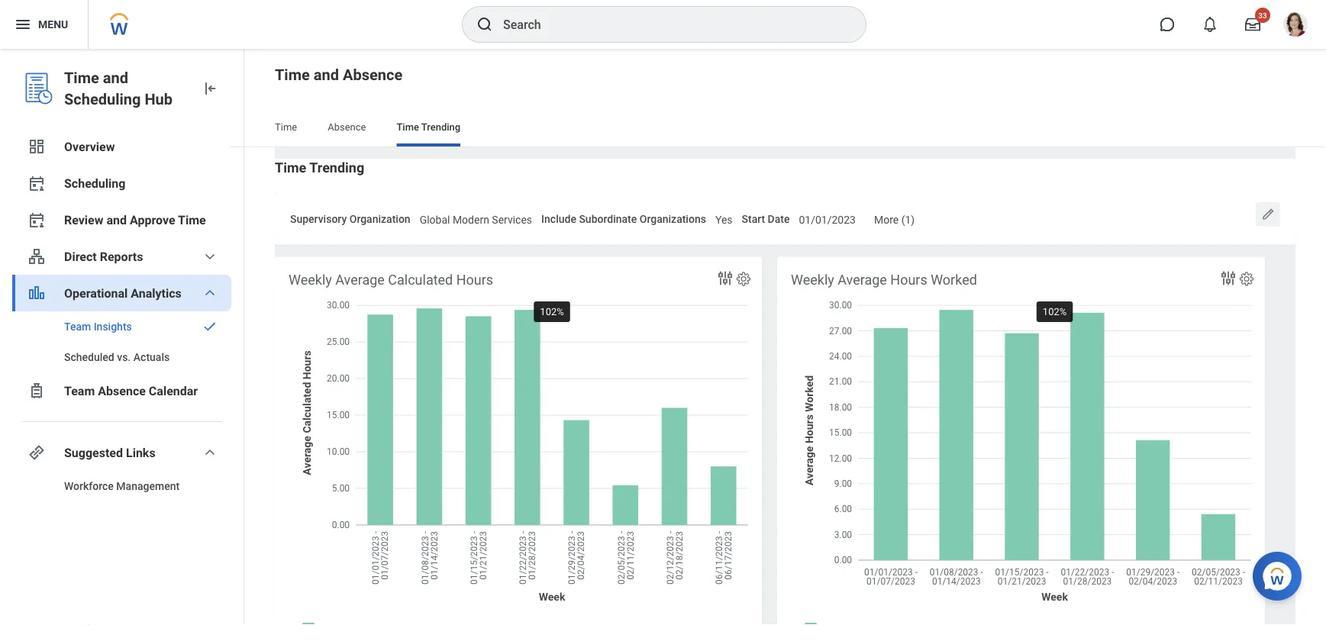 Task type: describe. For each thing, give the bounding box(es) containing it.
33
[[1259, 11, 1267, 20]]

link image
[[27, 444, 46, 462]]

More (1) text field
[[874, 205, 915, 231]]

menu
[[38, 18, 68, 31]]

time and scheduling hub element
[[64, 67, 189, 110]]

supervisory
[[290, 213, 347, 226]]

navigation pane region
[[0, 49, 244, 625]]

supervisory organization
[[290, 213, 411, 226]]

scheduled
[[64, 351, 114, 363]]

time and absence
[[275, 66, 403, 84]]

dashboard image
[[27, 137, 46, 156]]

suggested links button
[[12, 435, 231, 471]]

scheduled vs. actuals
[[64, 351, 170, 363]]

calendar user solid image for scheduling
[[27, 174, 46, 192]]

actuals
[[133, 351, 170, 363]]

services
[[492, 214, 532, 226]]

time inside time and scheduling hub
[[64, 69, 99, 87]]

task timeoff image
[[27, 382, 46, 400]]

links
[[126, 446, 155, 460]]

include subordinate organizations element
[[715, 204, 733, 232]]

modern
[[453, 214, 489, 226]]

menu banner
[[0, 0, 1326, 49]]

102% for weekly average hours worked
[[1043, 306, 1067, 318]]

01/01/2023
[[799, 214, 856, 226]]

justify image
[[14, 15, 32, 34]]

time and scheduling hub
[[64, 69, 173, 108]]

0 horizontal spatial trending
[[309, 160, 364, 176]]

date
[[768, 213, 790, 226]]

1 vertical spatial absence
[[328, 121, 366, 132]]

overview link
[[12, 128, 231, 165]]

team absence calendar link
[[12, 373, 231, 409]]

transformation import image
[[201, 79, 219, 98]]

weekly average hours worked
[[791, 272, 977, 288]]

operational
[[64, 286, 128, 300]]

average for hours
[[838, 272, 887, 288]]

calendar user solid image for review and approve time
[[27, 211, 46, 229]]

absence inside navigation pane region
[[98, 384, 146, 398]]

weekly average hours worked element
[[777, 257, 1265, 625]]

review and approve time
[[64, 213, 206, 227]]

include
[[541, 213, 576, 226]]

yes
[[715, 214, 733, 226]]

chevron down small image for analytics
[[201, 284, 219, 302]]

average for calculated
[[335, 272, 385, 288]]

team insights link
[[12, 312, 231, 342]]

global modern services
[[420, 214, 532, 226]]

worked
[[931, 272, 977, 288]]

organizations
[[640, 213, 706, 226]]

supervisory organization element
[[420, 204, 532, 232]]

notifications large image
[[1203, 17, 1218, 32]]

workforce
[[64, 480, 114, 493]]

edit image
[[1261, 207, 1276, 222]]

chart image
[[27, 284, 46, 302]]

review and approve time link
[[12, 202, 231, 238]]

vs.
[[117, 351, 131, 363]]

tab list containing time
[[260, 110, 1311, 147]]

analytics
[[131, 286, 182, 300]]

view team image
[[27, 247, 46, 266]]

and for scheduling
[[103, 69, 128, 87]]

more (1)
[[874, 214, 915, 226]]

hub
[[145, 90, 173, 108]]

insights
[[94, 320, 132, 333]]

include subordinate organizations
[[541, 213, 706, 226]]

team for team absence calendar
[[64, 384, 95, 398]]

suggested links
[[64, 446, 155, 460]]

01/01/2023 text field
[[799, 205, 856, 231]]

(1)
[[902, 214, 915, 226]]

102% for weekly average calculated hours
[[540, 306, 564, 318]]

operational analytics element
[[12, 312, 231, 373]]



Task type: vqa. For each thing, say whether or not it's contained in the screenshot.
second chevron down small image from the top of the 'Navigation Pane' region
yes



Task type: locate. For each thing, give the bounding box(es) containing it.
2 team from the top
[[64, 384, 95, 398]]

1 calendar user solid image from the top
[[27, 174, 46, 192]]

scheduling
[[64, 90, 141, 108], [64, 176, 125, 191]]

tab list
[[260, 110, 1311, 147]]

1 average from the left
[[335, 272, 385, 288]]

chevron down small image
[[201, 247, 219, 266], [201, 284, 219, 302], [201, 444, 219, 462]]

1 horizontal spatial 102%
[[1043, 306, 1067, 318]]

time trending
[[397, 121, 461, 132], [275, 160, 364, 176]]

inbox large image
[[1246, 17, 1261, 32]]

configure and view chart data image for hours
[[716, 269, 735, 288]]

102%
[[540, 306, 564, 318], [1043, 306, 1067, 318]]

average
[[335, 272, 385, 288], [838, 272, 887, 288]]

trending inside tab list
[[421, 121, 461, 132]]

calendar
[[149, 384, 198, 398]]

2 102% from the left
[[1043, 306, 1067, 318]]

1 horizontal spatial average
[[838, 272, 887, 288]]

calendar user solid image up view team icon
[[27, 211, 46, 229]]

102% inside 'weekly average calculated hours' "element"
[[540, 306, 564, 318]]

team down scheduled
[[64, 384, 95, 398]]

configure and view chart data image inside weekly average hours worked element
[[1220, 269, 1238, 288]]

more
[[874, 214, 899, 226]]

calculated
[[388, 272, 453, 288]]

weekly down 01/01/2023
[[791, 272, 834, 288]]

1 vertical spatial calendar user solid image
[[27, 211, 46, 229]]

0 vertical spatial scheduling
[[64, 90, 141, 108]]

2 chevron down small image from the top
[[201, 284, 219, 302]]

0 vertical spatial absence
[[343, 66, 403, 84]]

configure and view chart data image
[[716, 269, 735, 288], [1220, 269, 1238, 288]]

workforce management
[[64, 480, 180, 493]]

0 vertical spatial time trending
[[397, 121, 461, 132]]

2 vertical spatial absence
[[98, 384, 146, 398]]

and inside review and approve time link
[[107, 213, 127, 227]]

1 team from the top
[[64, 320, 91, 333]]

workforce management link
[[12, 471, 231, 502]]

1 horizontal spatial hours
[[891, 272, 928, 288]]

weekly down supervisory
[[289, 272, 332, 288]]

start date element
[[799, 204, 856, 232]]

calendar user solid image inside review and approve time link
[[27, 211, 46, 229]]

team
[[64, 320, 91, 333], [64, 384, 95, 398]]

2 weekly from the left
[[791, 272, 834, 288]]

management
[[116, 480, 180, 493]]

start
[[742, 213, 765, 226]]

1 horizontal spatial weekly
[[791, 272, 834, 288]]

direct
[[64, 249, 97, 264]]

1 vertical spatial scheduling
[[64, 176, 125, 191]]

1 configure and view chart data image from the left
[[716, 269, 735, 288]]

weekly inside "element"
[[289, 272, 332, 288]]

weekly
[[289, 272, 332, 288], [791, 272, 834, 288]]

Yes text field
[[715, 205, 733, 231]]

trending
[[421, 121, 461, 132], [309, 160, 364, 176]]

profile logan mcneil image
[[1284, 12, 1308, 40]]

0 horizontal spatial average
[[335, 272, 385, 288]]

time
[[275, 66, 310, 84], [64, 69, 99, 87], [275, 121, 297, 132], [397, 121, 419, 132], [275, 160, 306, 176], [178, 213, 206, 227]]

scheduling link
[[12, 165, 231, 202]]

1 horizontal spatial time trending
[[397, 121, 461, 132]]

configure weekly average hours worked image
[[1239, 271, 1255, 288]]

0 horizontal spatial weekly
[[289, 272, 332, 288]]

0 horizontal spatial 102%
[[540, 306, 564, 318]]

calendar user solid image
[[27, 174, 46, 192], [27, 211, 46, 229]]

2 configure and view chart data image from the left
[[1220, 269, 1238, 288]]

0 vertical spatial team
[[64, 320, 91, 333]]

calendar user solid image inside scheduling link
[[27, 174, 46, 192]]

0 vertical spatial trending
[[421, 121, 461, 132]]

scheduling up overview
[[64, 90, 141, 108]]

start date
[[742, 213, 790, 226]]

absence
[[343, 66, 403, 84], [328, 121, 366, 132], [98, 384, 146, 398]]

average inside weekly average hours worked element
[[838, 272, 887, 288]]

scheduling inside time and scheduling hub
[[64, 90, 141, 108]]

weekly for weekly average calculated hours
[[289, 272, 332, 288]]

operational analytics button
[[12, 275, 231, 312]]

organization
[[350, 213, 411, 226]]

check image
[[201, 319, 219, 334]]

global
[[420, 214, 450, 226]]

search image
[[476, 15, 494, 34]]

configure and view chart data image left 'configure weekly average hours worked' icon
[[1220, 269, 1238, 288]]

1 hours from the left
[[456, 272, 493, 288]]

0 vertical spatial calendar user solid image
[[27, 174, 46, 192]]

and for approve
[[107, 213, 127, 227]]

configure and view chart data image left configure weekly average calculated hours image
[[716, 269, 735, 288]]

0 vertical spatial chevron down small image
[[201, 247, 219, 266]]

hours right calculated
[[456, 272, 493, 288]]

hours left worked
[[891, 272, 928, 288]]

1 102% from the left
[[540, 306, 564, 318]]

and
[[314, 66, 339, 84], [103, 69, 128, 87], [107, 213, 127, 227]]

33 button
[[1236, 8, 1271, 41]]

direct reports
[[64, 249, 143, 264]]

team for team insights
[[64, 320, 91, 333]]

1 chevron down small image from the top
[[201, 247, 219, 266]]

1 vertical spatial trending
[[309, 160, 364, 176]]

1 scheduling from the top
[[64, 90, 141, 108]]

average left calculated
[[335, 272, 385, 288]]

direct reports button
[[12, 238, 231, 275]]

subordinate
[[579, 213, 637, 226]]

suggested
[[64, 446, 123, 460]]

chevron down small image inside operational analytics dropdown button
[[201, 284, 219, 302]]

and inside time and scheduling hub
[[103, 69, 128, 87]]

0 horizontal spatial hours
[[456, 272, 493, 288]]

team inside the operational analytics element
[[64, 320, 91, 333]]

chevron down small image inside suggested links 'dropdown button'
[[201, 444, 219, 462]]

configure weekly average calculated hours image
[[735, 271, 752, 288]]

chevron down small image for links
[[201, 444, 219, 462]]

hours inside "element"
[[456, 272, 493, 288]]

2 vertical spatial chevron down small image
[[201, 444, 219, 462]]

1 vertical spatial time trending
[[275, 160, 364, 176]]

1 weekly from the left
[[289, 272, 332, 288]]

menu button
[[0, 0, 88, 49]]

Global Modern Services text field
[[420, 205, 532, 231]]

3 chevron down small image from the top
[[201, 444, 219, 462]]

scheduled vs. actuals link
[[12, 342, 231, 373]]

overview
[[64, 139, 115, 154]]

0 horizontal spatial configure and view chart data image
[[716, 269, 735, 288]]

scheduling down overview
[[64, 176, 125, 191]]

weekly average calculated hours
[[289, 272, 493, 288]]

reports
[[100, 249, 143, 264]]

1 horizontal spatial trending
[[421, 121, 461, 132]]

review
[[64, 213, 103, 227]]

configure and view chart data image for worked
[[1220, 269, 1238, 288]]

2 calendar user solid image from the top
[[27, 211, 46, 229]]

configure and view chart data image inside 'weekly average calculated hours' "element"
[[716, 269, 735, 288]]

2 hours from the left
[[891, 272, 928, 288]]

and for absence
[[314, 66, 339, 84]]

operational analytics
[[64, 286, 182, 300]]

1 horizontal spatial configure and view chart data image
[[1220, 269, 1238, 288]]

average inside 'weekly average calculated hours' "element"
[[335, 272, 385, 288]]

hours
[[456, 272, 493, 288], [891, 272, 928, 288]]

102% inside weekly average hours worked element
[[1043, 306, 1067, 318]]

chevron down small image inside the direct reports dropdown button
[[201, 247, 219, 266]]

weekly average calculated hours element
[[275, 257, 762, 625]]

team absence calendar
[[64, 384, 198, 398]]

average down "more"
[[838, 272, 887, 288]]

2 average from the left
[[838, 272, 887, 288]]

approve
[[130, 213, 175, 227]]

2 scheduling from the top
[[64, 176, 125, 191]]

calendar user solid image down dashboard image
[[27, 174, 46, 192]]

Search Workday  search field
[[503, 8, 835, 41]]

chevron down small image for reports
[[201, 247, 219, 266]]

1 vertical spatial team
[[64, 384, 95, 398]]

weekly for weekly average hours worked
[[791, 272, 834, 288]]

team insights
[[64, 320, 132, 333]]

team up scheduled
[[64, 320, 91, 333]]

0 horizontal spatial time trending
[[275, 160, 364, 176]]

1 vertical spatial chevron down small image
[[201, 284, 219, 302]]



